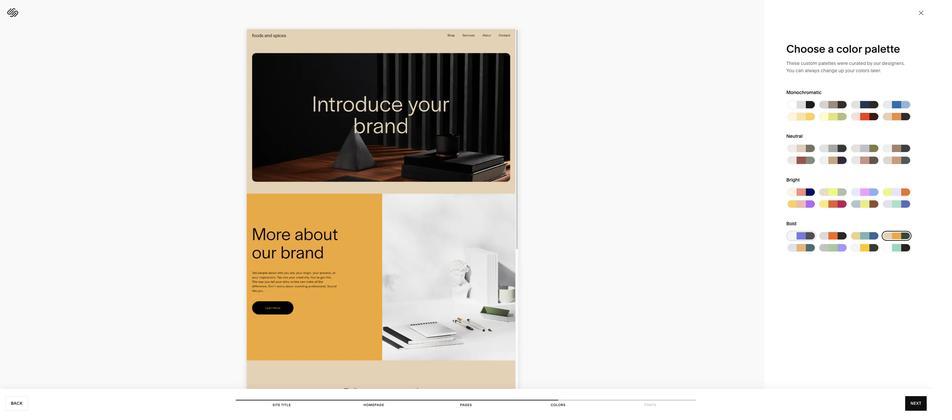 Task type: describe. For each thing, give the bounding box(es) containing it.
later.
[[871, 68, 881, 74]]

designers.
[[882, 60, 905, 66]]

bright
[[787, 177, 800, 183]]

your
[[845, 68, 855, 74]]

always
[[805, 68, 820, 74]]

neutral
[[787, 133, 803, 139]]

you
[[787, 68, 795, 74]]

were
[[837, 60, 848, 66]]

colors
[[856, 68, 870, 74]]

curated
[[849, 60, 866, 66]]

next
[[911, 401, 922, 406]]

palettes
[[819, 60, 836, 66]]

back
[[11, 401, 23, 406]]

by
[[867, 60, 873, 66]]

homepage
[[364, 403, 384, 407]]

these
[[787, 60, 800, 66]]

next button
[[906, 396, 927, 411]]

back button
[[5, 396, 28, 411]]

choose
[[787, 42, 826, 55]]

fonts
[[645, 403, 657, 407]]

choose a color palette
[[787, 42, 901, 55]]

a
[[828, 42, 834, 55]]

can
[[796, 68, 804, 74]]

title
[[281, 403, 291, 407]]

custom
[[801, 60, 818, 66]]



Task type: locate. For each thing, give the bounding box(es) containing it.
these custom palettes were curated by our designers. you can always change up your colors later.
[[787, 60, 905, 74]]

our
[[874, 60, 881, 66]]

bold
[[787, 221, 797, 227]]

color
[[837, 42, 862, 55]]

monochromatic
[[787, 89, 822, 95]]

change
[[821, 68, 838, 74]]

palette
[[865, 42, 901, 55]]

pages
[[460, 403, 472, 407]]

colors
[[551, 403, 566, 407]]

site title
[[273, 403, 291, 407]]

up
[[839, 68, 844, 74]]

site
[[273, 403, 280, 407]]



Task type: vqa. For each thing, say whether or not it's contained in the screenshot.
Home Page · Published
no



